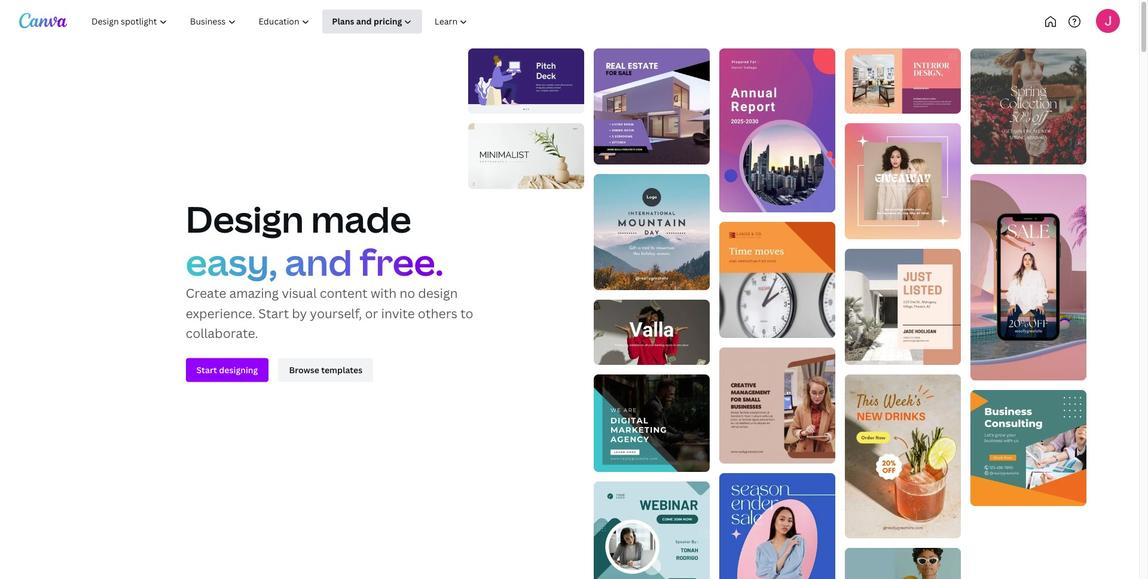 Task type: describe. For each thing, give the bounding box(es) containing it.
content
[[320, 285, 368, 301]]

start
[[259, 305, 289, 321]]

design made easy, and free. create amazing visual content with no design experience. start by yourself, or invite others to collaborate.
[[186, 194, 474, 342]]

finance pitch deck presentation in red blue white bold style image
[[594, 300, 710, 365]]

clam shell brown creative modern pattern background photo small business management instagram post image
[[720, 348, 836, 464]]

yourself,
[[310, 305, 362, 321]]

experience.
[[186, 305, 256, 321]]

to
[[461, 305, 474, 321]]

easy,
[[186, 237, 278, 286]]

top level navigation element
[[81, 10, 519, 34]]

peach purple and cream interior design presentation image
[[845, 48, 961, 114]]

blue webinar instagram post image
[[594, 481, 710, 579]]

teal and orange minimalist business consulting instagram post image
[[971, 390, 1087, 506]]

orange just listed social media graphic image
[[845, 249, 961, 365]]

or
[[365, 305, 378, 321]]

colourful floral spring collection fashion instagram post image
[[971, 48, 1087, 165]]

made
[[311, 194, 412, 243]]

visual
[[282, 285, 317, 301]]

and
[[285, 237, 353, 286]]

colorful gradient giveaway instagram post image
[[845, 123, 961, 240]]

blue pink elegant fashion double sided sale flyer image
[[720, 473, 836, 579]]

design
[[418, 285, 458, 301]]

cream minimalist photography presentation image
[[468, 123, 584, 189]]

playful & aesthetic iphone mockup instagram story image
[[971, 174, 1087, 380]]

purple and cream illustrated technology pitch deck presentation image
[[468, 48, 584, 114]]

others
[[418, 305, 458, 321]]

orange and brown casual corporate management professional/business services linkedin video ad image
[[720, 222, 836, 338]]

by
[[292, 305, 307, 321]]



Task type: vqa. For each thing, say whether or not it's contained in the screenshot.
or
yes



Task type: locate. For each thing, give the bounding box(es) containing it.
design
[[186, 194, 304, 243]]

with
[[371, 285, 397, 301]]

collaborate.
[[186, 325, 258, 342]]

white black international mountain day instagram post image
[[594, 174, 710, 290]]

amazing
[[229, 285, 279, 301]]

create
[[186, 285, 226, 301]]

invite
[[381, 305, 415, 321]]

no
[[400, 285, 415, 301]]

free.
[[360, 237, 444, 286]]

orange and green 20% off drinks poster image
[[845, 375, 961, 539]]

blue and black minimalist digital marketing agency instagram post (facebook post) image
[[594, 375, 710, 472]]

abstract modern annual report image
[[720, 48, 836, 213]]

purple modern real estate image
[[594, 48, 710, 165]]



